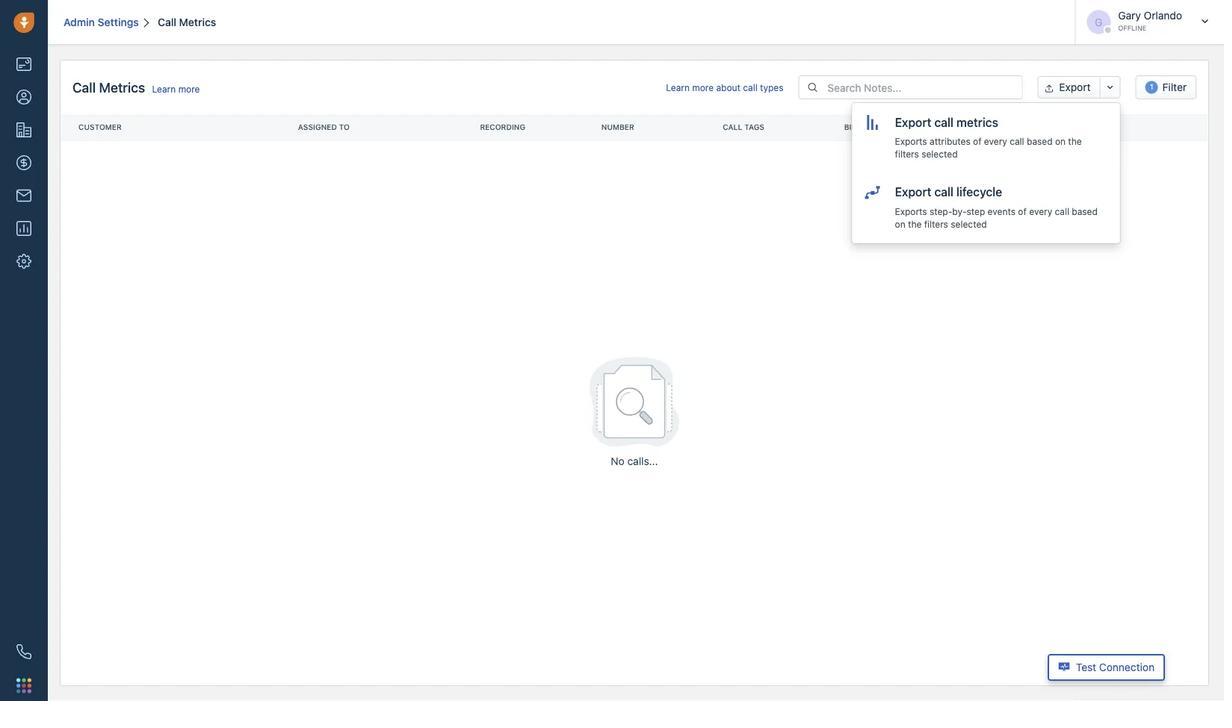 Task type: vqa. For each thing, say whether or not it's contained in the screenshot.
of to the right
yes



Task type: locate. For each thing, give the bounding box(es) containing it.
learn more link
[[152, 84, 200, 94]]

2 exports from the top
[[895, 206, 927, 217]]

0 horizontal spatial every
[[984, 136, 1007, 146]]

metrics up customer
[[99, 79, 145, 95]]

call for call tags
[[723, 123, 742, 131]]

call left tags in the right of the page
[[723, 123, 742, 131]]

more
[[692, 83, 714, 93], [178, 84, 200, 94]]

1 vertical spatial every
[[1029, 206, 1053, 217]]

exports inside export call metrics exports attributes of every call based on the filters selected
[[895, 136, 927, 146]]

test connection
[[1076, 662, 1155, 674]]

filters down step-
[[924, 219, 948, 229]]

to
[[339, 123, 350, 131]]

0 horizontal spatial learn
[[152, 84, 176, 94]]

1 horizontal spatial call
[[158, 16, 176, 28]]

selected down step
[[951, 219, 987, 229]]

call left 'time'
[[966, 123, 985, 131]]

every
[[984, 136, 1007, 146], [1029, 206, 1053, 217]]

call for call time
[[966, 123, 985, 131]]

0 horizontal spatial the
[[908, 219, 922, 229]]

1 horizontal spatial based
[[1072, 206, 1098, 217]]

based inside export call lifecycle exports step-by-step events of every call based on the filters selected
[[1072, 206, 1098, 217]]

filters
[[895, 149, 919, 159], [924, 219, 948, 229]]

1 vertical spatial exports
[[895, 206, 927, 217]]

export call metrics exports attributes of every call based on the filters selected
[[895, 115, 1082, 159]]

of
[[973, 136, 982, 146], [1018, 206, 1027, 217]]

0 horizontal spatial filters
[[895, 149, 919, 159]]

1 call from the left
[[723, 123, 742, 131]]

0 vertical spatial filters
[[895, 149, 919, 159]]

0 horizontal spatial based
[[1027, 136, 1053, 146]]

learn down the call metrics
[[152, 84, 176, 94]]

the
[[1068, 136, 1082, 146], [908, 219, 922, 229]]

call right "settings"
[[158, 16, 176, 28]]

1 vertical spatial the
[[908, 219, 922, 229]]

number
[[602, 123, 634, 131]]

on
[[1055, 136, 1066, 146], [895, 219, 906, 229]]

more left about
[[692, 83, 714, 93]]

export call lifecycle exports step-by-step events of every call based on the filters selected
[[895, 185, 1098, 229]]

export for export call lifecycle
[[895, 185, 932, 199]]

on inside export call metrics exports attributes of every call based on the filters selected
[[1055, 136, 1066, 146]]

gary orlando offline
[[1118, 9, 1182, 32]]

0 horizontal spatial on
[[895, 219, 906, 229]]

1 vertical spatial filters
[[924, 219, 948, 229]]

export up step-
[[895, 185, 932, 199]]

1 vertical spatial metrics
[[99, 79, 145, 95]]

selected inside export call metrics exports attributes of every call based on the filters selected
[[922, 149, 958, 159]]

duration
[[876, 123, 916, 131]]

1 vertical spatial of
[[1018, 206, 1027, 217]]

1 horizontal spatial metrics
[[179, 16, 216, 28]]

calls...
[[627, 456, 658, 468]]

every inside export call metrics exports attributes of every call based on the filters selected
[[984, 136, 1007, 146]]

call
[[723, 123, 742, 131], [966, 123, 985, 131]]

selected
[[922, 149, 958, 159], [951, 219, 987, 229]]

about
[[716, 83, 741, 93]]

1 horizontal spatial every
[[1029, 206, 1053, 217]]

export right upload 2 image
[[1059, 81, 1091, 93]]

export for export call metrics
[[895, 115, 932, 129]]

1 horizontal spatial filters
[[924, 219, 948, 229]]

exports
[[895, 136, 927, 146], [895, 206, 927, 217]]

1 horizontal spatial on
[[1055, 136, 1066, 146]]

1 horizontal spatial learn
[[666, 83, 690, 93]]

0 vertical spatial of
[[973, 136, 982, 146]]

export inside export call lifecycle exports step-by-step events of every call based on the filters selected
[[895, 185, 932, 199]]

call
[[743, 83, 758, 93], [935, 115, 954, 129], [1010, 136, 1024, 146], [935, 185, 954, 199], [1055, 206, 1070, 217]]

2 call from the left
[[966, 123, 985, 131]]

1 vertical spatial export
[[895, 115, 932, 129]]

export inside export call metrics exports attributes of every call based on the filters selected
[[895, 115, 932, 129]]

0 vertical spatial every
[[984, 136, 1007, 146]]

gary
[[1118, 9, 1141, 22]]

call time
[[966, 123, 1006, 131]]

exports for export call lifecycle
[[895, 206, 927, 217]]

no calls... image
[[590, 357, 679, 447]]

0 vertical spatial selected
[[922, 149, 958, 159]]

0 vertical spatial on
[[1055, 136, 1066, 146]]

metrics
[[179, 16, 216, 28], [99, 79, 145, 95]]

0 vertical spatial call
[[158, 16, 176, 28]]

0 horizontal spatial call
[[73, 79, 96, 95]]

0 horizontal spatial of
[[973, 136, 982, 146]]

settings
[[98, 16, 139, 28]]

learn
[[666, 83, 690, 93], [152, 84, 176, 94]]

step
[[967, 206, 985, 217]]

0 vertical spatial exports
[[895, 136, 927, 146]]

of right events
[[1018, 206, 1027, 217]]

1 horizontal spatial the
[[1068, 136, 1082, 146]]

exports for export call metrics
[[895, 136, 927, 146]]

1 horizontal spatial of
[[1018, 206, 1027, 217]]

more down call metrics link
[[178, 84, 200, 94]]

export
[[1059, 81, 1091, 93], [895, 115, 932, 129], [895, 185, 932, 199]]

1 vertical spatial selected
[[951, 219, 987, 229]]

0 vertical spatial the
[[1068, 136, 1082, 146]]

learn more about call types
[[666, 83, 784, 93]]

call up customer
[[73, 79, 96, 95]]

1 horizontal spatial call
[[966, 123, 985, 131]]

call metrics link
[[158, 16, 216, 28]]

of inside export call metrics exports attributes of every call based on the filters selected
[[973, 136, 982, 146]]

every down 'time'
[[984, 136, 1007, 146]]

metrics up 'learn more' link
[[179, 16, 216, 28]]

exports down duration
[[895, 136, 927, 146]]

call
[[158, 16, 176, 28], [73, 79, 96, 95]]

tags
[[745, 123, 765, 131]]

g
[[1095, 16, 1103, 28]]

0 horizontal spatial more
[[178, 84, 200, 94]]

1 vertical spatial based
[[1072, 206, 1098, 217]]

metrics for call metrics learn more
[[99, 79, 145, 95]]

export down "search notes..." text field
[[895, 115, 932, 129]]

based
[[1027, 136, 1053, 146], [1072, 206, 1098, 217]]

exports inside export call lifecycle exports step-by-step events of every call based on the filters selected
[[895, 206, 927, 217]]

filters down duration
[[895, 149, 919, 159]]

admin settings link
[[64, 16, 155, 28]]

0 horizontal spatial call
[[723, 123, 742, 131]]

0 vertical spatial based
[[1027, 136, 1053, 146]]

1 vertical spatial on
[[895, 219, 906, 229]]

learn left about
[[666, 83, 690, 93]]

phone image
[[16, 645, 31, 660]]

call for call metrics
[[158, 16, 176, 28]]

0 horizontal spatial metrics
[[99, 79, 145, 95]]

2 vertical spatial export
[[895, 185, 932, 199]]

exports left step-
[[895, 206, 927, 217]]

selected inside export call lifecycle exports step-by-step events of every call based on the filters selected
[[951, 219, 987, 229]]

of down call time
[[973, 136, 982, 146]]

every right events
[[1029, 206, 1053, 217]]

0 vertical spatial metrics
[[179, 16, 216, 28]]

filters inside export call metrics exports attributes of every call based on the filters selected
[[895, 149, 919, 159]]

0 vertical spatial export
[[1059, 81, 1091, 93]]

1 exports from the top
[[895, 136, 927, 146]]

selected down "attributes"
[[922, 149, 958, 159]]

1 vertical spatial call
[[73, 79, 96, 95]]

test
[[1076, 662, 1097, 674]]



Task type: describe. For each thing, give the bounding box(es) containing it.
filters inside export call lifecycle exports step-by-step events of every call based on the filters selected
[[924, 219, 948, 229]]

orlando
[[1144, 9, 1182, 22]]

customer
[[78, 123, 122, 131]]

filter
[[1163, 81, 1187, 93]]

assigned to
[[298, 123, 350, 131]]

types
[[760, 83, 784, 93]]

admin settings
[[64, 16, 139, 28]]

Search Notes... text field
[[826, 76, 1022, 99]]

by-
[[952, 206, 967, 217]]

call for call metrics learn more
[[73, 79, 96, 95]]

phone element
[[9, 638, 39, 667]]

assigned
[[298, 123, 337, 131]]

billing
[[844, 123, 874, 131]]

no
[[611, 456, 625, 468]]

time
[[987, 123, 1006, 131]]

offline
[[1118, 24, 1147, 32]]

call metrics learn more
[[73, 79, 200, 95]]

recording
[[480, 123, 525, 131]]

learn inside call metrics learn more
[[152, 84, 176, 94]]

no calls...
[[611, 456, 658, 468]]

call tags
[[723, 123, 765, 131]]

on inside export call lifecycle exports step-by-step events of every call based on the filters selected
[[895, 219, 906, 229]]

attributes
[[930, 136, 971, 146]]

billing duration
[[844, 123, 916, 131]]

lifecycle
[[957, 185, 1002, 199]]

admin
[[64, 16, 95, 28]]

1 horizontal spatial more
[[692, 83, 714, 93]]

the inside export call metrics exports attributes of every call based on the filters selected
[[1068, 136, 1082, 146]]

of inside export call lifecycle exports step-by-step events of every call based on the filters selected
[[1018, 206, 1027, 217]]

freshworks switcher image
[[16, 679, 31, 694]]

metrics for call metrics
[[179, 16, 216, 28]]

every inside export call lifecycle exports step-by-step events of every call based on the filters selected
[[1029, 206, 1053, 217]]

more inside call metrics learn more
[[178, 84, 200, 94]]

events
[[988, 206, 1016, 217]]

upload 2 image
[[1042, 79, 1056, 100]]

learn more about call types link
[[666, 83, 784, 93]]

based inside export call metrics exports attributes of every call based on the filters selected
[[1027, 136, 1053, 146]]

1
[[1150, 83, 1154, 91]]

metrics
[[957, 115, 998, 129]]

step-
[[930, 206, 953, 217]]

call metrics
[[158, 16, 216, 28]]

the inside export call lifecycle exports step-by-step events of every call based on the filters selected
[[908, 219, 922, 229]]

connection
[[1099, 662, 1155, 674]]



